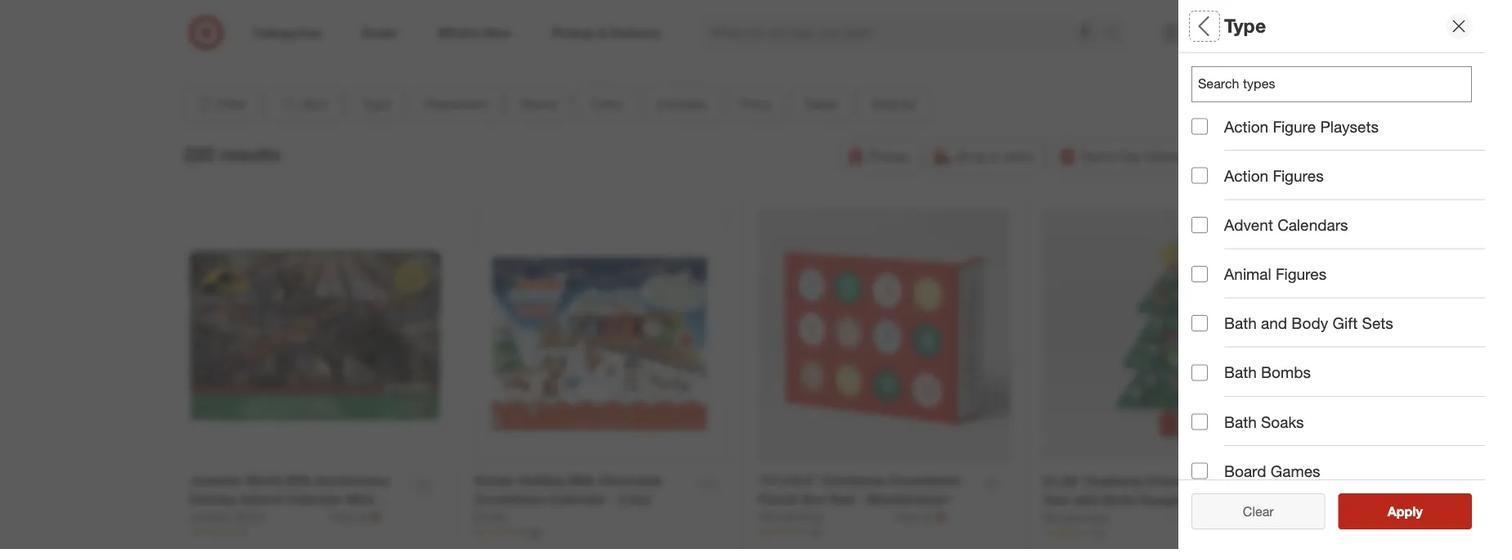 Task type: locate. For each thing, give the bounding box(es) containing it.
board games
[[1225, 461, 1321, 480]]

1 vertical spatial action
[[1225, 166, 1269, 185]]

¬ left clear all
[[1221, 510, 1231, 526]]

0 vertical spatial color
[[591, 96, 623, 112]]

figures down the shipping
[[1274, 166, 1324, 185]]

advent up jurassic world link
[[240, 491, 283, 507]]

calendar down 30th
[[287, 491, 343, 507]]

0 vertical spatial bath
[[1225, 314, 1257, 333]]

type button up playsets
[[1192, 53, 1486, 110]]

¬ up 16 link
[[936, 509, 946, 525]]

2 vertical spatial bath
[[1225, 412, 1257, 431]]

2 action from the top
[[1225, 166, 1269, 185]]

kinder for kinder
[[474, 510, 508, 524]]

2 horizontal spatial only
[[1181, 510, 1205, 525]]

0 vertical spatial includes button
[[643, 86, 720, 122]]

0 vertical spatial sold by button
[[858, 86, 931, 122]]

1 vertical spatial price
[[1192, 356, 1231, 375]]

kinder link
[[474, 509, 508, 525]]

1 vertical spatial sold
[[1192, 471, 1225, 490]]

13"x16.5"
[[759, 473, 818, 489]]

fabric
[[1197, 473, 1236, 489]]

0 horizontal spatial ¬
[[371, 509, 382, 525]]

3 bath from the top
[[1225, 412, 1257, 431]]

christmas
[[822, 473, 886, 489], [1044, 511, 1108, 527]]

0 vertical spatial countdown
[[889, 473, 961, 489]]

1 vertical spatial by
[[1229, 471, 1247, 490]]

wondershop™
[[867, 491, 953, 507], [1094, 529, 1180, 545]]

1 vertical spatial includes
[[1192, 299, 1255, 318]]

0 horizontal spatial results
[[220, 143, 281, 166]]

bath left and at the right
[[1225, 314, 1257, 333]]

only at ¬ down mini
[[332, 509, 382, 525]]

¬ for hanging
[[1221, 510, 1231, 526]]

clear left all
[[1235, 503, 1266, 519]]

1 jurassic from the top
[[189, 473, 242, 489]]

1 vertical spatial christmas
[[1044, 511, 1108, 527]]

by up pickup on the right top of page
[[903, 96, 917, 112]]

bombs
[[1262, 363, 1312, 382]]

only for mini
[[332, 510, 355, 524]]

1 kinder from the top
[[474, 473, 515, 489]]

31.25"
[[1044, 473, 1082, 489]]

1 horizontal spatial wondershop
[[1044, 510, 1109, 525]]

0 horizontal spatial calendar
[[287, 491, 343, 507]]

wondershop for box
[[759, 510, 824, 524]]

calendar inside jurassic world 30th anniversary holiday advent calendar mini figure set (target exclusive)
[[287, 491, 343, 507]]

includes button
[[643, 86, 720, 122], [1192, 282, 1486, 340]]

at down fabric
[[1208, 510, 1218, 525]]

green
[[1044, 529, 1081, 545]]

1 horizontal spatial includes button
[[1192, 282, 1486, 340]]

2 bath from the top
[[1225, 363, 1257, 382]]

0 vertical spatial deals button
[[791, 86, 852, 122]]

1 horizontal spatial calendar
[[550, 491, 606, 507]]

action for action figure playsets
[[1225, 117, 1269, 136]]

action
[[1225, 117, 1269, 136], [1225, 166, 1269, 185]]

action for action figures
[[1225, 166, 1269, 185]]

christmas inside 31.25" featherly friends fabric tree with birds hanging christmas countdown calendar green - wondershop™
[[1044, 511, 1108, 527]]

shop
[[956, 148, 987, 164]]

deals
[[805, 96, 838, 112], [1192, 414, 1234, 433]]

sold by up pickup on the right top of page
[[872, 96, 917, 112]]

filter
[[218, 96, 247, 112]]

0 vertical spatial world
[[246, 473, 282, 489]]

- for 4.4oz
[[610, 491, 615, 507]]

results right see on the right of page
[[1398, 503, 1441, 519]]

world inside jurassic world 30th anniversary holiday advent calendar mini figure set (target exclusive)
[[246, 473, 282, 489]]

1 horizontal spatial wondershop™
[[1094, 529, 1180, 545]]

christmas up red
[[822, 473, 886, 489]]

1 horizontal spatial sold by
[[1192, 471, 1247, 490]]

brand button
[[508, 86, 571, 122], [1192, 168, 1486, 225]]

sort
[[303, 96, 328, 112]]

1 bath from the top
[[1225, 314, 1257, 333]]

gift
[[1333, 314, 1358, 333]]

1 horizontal spatial christmas
[[1044, 511, 1108, 527]]

jurassic
[[189, 473, 242, 489], [189, 510, 232, 524]]

- left 13
[[1085, 529, 1090, 545]]

1 action from the top
[[1225, 117, 1269, 136]]

1 horizontal spatial deals
[[1192, 414, 1234, 433]]

0 horizontal spatial by
[[903, 96, 917, 112]]

box
[[802, 491, 826, 507]]

board
[[1225, 461, 1267, 480]]

0 vertical spatial figure
[[1274, 117, 1317, 136]]

wondershop link up 13
[[1044, 510, 1178, 526]]

jurassic world 30th anniversary holiday advent calendar mini figure set (target exclusive) link
[[189, 471, 403, 526]]

0 vertical spatial by
[[903, 96, 917, 112]]

figure left set
[[189, 510, 229, 526]]

-
[[610, 491, 615, 507], [858, 491, 863, 507], [1085, 529, 1090, 545]]

at for mini
[[358, 510, 368, 524]]

¬
[[371, 509, 382, 525], [936, 509, 946, 525], [1221, 510, 1231, 526]]

countdown inside 31.25" featherly friends fabric tree with birds hanging christmas countdown calendar green - wondershop™
[[1111, 511, 1183, 527]]

shop in store
[[956, 148, 1034, 164]]

kinder for kinder holiday milk chocolate countdown calendar - 4.4oz
[[474, 473, 515, 489]]

0 horizontal spatial only
[[332, 510, 355, 524]]

1 horizontal spatial includes
[[1192, 299, 1255, 318]]

kinder
[[474, 473, 515, 489], [474, 510, 508, 524]]

type right sort
[[362, 96, 390, 112]]

0 horizontal spatial figure
[[189, 510, 229, 526]]

1 vertical spatial figure
[[189, 510, 229, 526]]

only at ¬ down fabric
[[1181, 510, 1231, 526]]

0 vertical spatial jurassic
[[189, 473, 242, 489]]

1 horizontal spatial only at ¬
[[896, 509, 946, 525]]

only at ¬ up 16 link
[[896, 509, 946, 525]]

price inside all filters "dialog"
[[1192, 356, 1231, 375]]

exclusive)
[[303, 510, 365, 526]]

action up shipping button
[[1225, 117, 1269, 136]]

31.25" featherly friends fabric tree with birds hanging christmas countdown calendar green - wondershop™ link
[[1044, 472, 1258, 545]]

1 vertical spatial results
[[1398, 503, 1441, 519]]

deals button up pickup button
[[791, 86, 852, 122]]

figures up 'bath and body gift sets'
[[1276, 265, 1327, 283]]

0 horizontal spatial wondershop link
[[759, 509, 893, 525]]

1 horizontal spatial -
[[858, 491, 863, 507]]

christmas down with
[[1044, 511, 1108, 527]]

2 clear from the left
[[1244, 503, 1274, 519]]

1 clear from the left
[[1235, 503, 1266, 519]]

0 vertical spatial wondershop™
[[867, 491, 953, 507]]

price button down advertisement region
[[727, 86, 785, 122]]

jurassic up jurassic world
[[189, 473, 242, 489]]

price button down gift
[[1192, 340, 1486, 397]]

sold inside all filters "dialog"
[[1192, 471, 1225, 490]]

0 horizontal spatial countdown
[[474, 491, 546, 507]]

by
[[903, 96, 917, 112], [1229, 471, 1247, 490]]

13"x16.5" christmas countdown punch box red - wondershop™ image
[[759, 210, 1011, 462], [759, 210, 1011, 462]]

countdown up 'kinder' link
[[474, 491, 546, 507]]

4.4oz
[[619, 491, 651, 507]]

all filters
[[1192, 14, 1271, 37]]

1 vertical spatial color button
[[1192, 225, 1486, 282]]

only up 16 link
[[896, 510, 919, 524]]

2 kinder from the top
[[474, 510, 508, 524]]

1 vertical spatial jurassic
[[189, 510, 232, 524]]

- left the 4.4oz
[[610, 491, 615, 507]]

type inside all filters "dialog"
[[1192, 70, 1227, 89]]

figure inside jurassic world 30th anniversary holiday advent calendar mini figure set (target exclusive)
[[189, 510, 229, 526]]

animal
[[1225, 265, 1272, 283]]

2 jurassic from the top
[[189, 510, 232, 524]]

type button
[[1192, 53, 1486, 110], [348, 86, 404, 122]]

0 horizontal spatial wondershop™
[[867, 491, 953, 507]]

wondershop link for red
[[759, 509, 893, 525]]

only for hanging
[[1181, 510, 1205, 525]]

countdown up 16 link
[[889, 473, 961, 489]]

2 horizontal spatial -
[[1085, 529, 1090, 545]]

only at ¬ for wondershop™
[[896, 509, 946, 525]]

0 vertical spatial action
[[1225, 117, 1269, 136]]

wondershop link
[[759, 509, 893, 525], [1044, 510, 1178, 526]]

0 horizontal spatial price button
[[727, 86, 785, 122]]

106 link
[[474, 525, 726, 539]]

1 horizontal spatial brand
[[1192, 185, 1237, 203]]

sold
[[872, 96, 899, 112], [1192, 471, 1225, 490]]

deals button
[[791, 86, 852, 122], [1192, 397, 1486, 454]]

holiday inside the 'kinder holiday milk chocolate countdown calendar - 4.4oz'
[[519, 473, 565, 489]]

figures for action figures
[[1274, 166, 1324, 185]]

action down the shipping
[[1225, 166, 1269, 185]]

sold by inside all filters "dialog"
[[1192, 471, 1247, 490]]

1 vertical spatial brand button
[[1192, 168, 1486, 225]]

at up 16 link
[[923, 510, 932, 524]]

type right all
[[1225, 14, 1267, 37]]

jurassic left set
[[189, 510, 232, 524]]

bath right bath soaks checkbox
[[1225, 412, 1257, 431]]

and
[[1262, 314, 1288, 333]]

calendar
[[287, 491, 343, 507], [550, 491, 606, 507], [1187, 511, 1243, 527]]

color button
[[577, 86, 637, 122], [1192, 225, 1486, 282]]

placement inside all filters "dialog"
[[1192, 127, 1271, 146]]

- for wondershop™
[[858, 491, 863, 507]]

wondershop link for with
[[1044, 510, 1178, 526]]

red
[[830, 491, 854, 507]]

with
[[1074, 492, 1100, 508]]

jurassic for jurassic world 30th anniversary holiday advent calendar mini figure set (target exclusive)
[[189, 473, 242, 489]]

only up 13 link
[[1181, 510, 1205, 525]]

¬ down mini
[[371, 509, 382, 525]]

2 horizontal spatial calendar
[[1187, 511, 1243, 527]]

color inside all filters "dialog"
[[1192, 242, 1232, 261]]

1 horizontal spatial at
[[923, 510, 932, 524]]

advertisement region
[[252, 0, 1234, 56]]

bath right bath bombs checkbox
[[1225, 363, 1257, 382]]

1 horizontal spatial results
[[1398, 503, 1441, 519]]

holiday up jurassic world
[[189, 491, 236, 507]]

0 horizontal spatial advent
[[240, 491, 283, 507]]

soaks
[[1262, 412, 1305, 431]]

0 vertical spatial results
[[220, 143, 281, 166]]

countdown
[[889, 473, 961, 489], [474, 491, 546, 507], [1111, 511, 1183, 527]]

bath for bath and body gift sets
[[1225, 314, 1257, 333]]

by up clear all
[[1229, 471, 1247, 490]]

2 horizontal spatial at
[[1208, 510, 1218, 525]]

0 horizontal spatial only at ¬
[[332, 509, 382, 525]]

2 vertical spatial type
[[362, 96, 390, 112]]

1 vertical spatial countdown
[[474, 491, 546, 507]]

0 vertical spatial sold by
[[872, 96, 917, 112]]

Action Figure Playsets checkbox
[[1192, 118, 1208, 135]]

clear button
[[1192, 493, 1326, 529]]

1 vertical spatial advent
[[240, 491, 283, 507]]

wondershop link up 16
[[759, 509, 893, 525]]

wondershop down with
[[1044, 510, 1109, 525]]

0 horizontal spatial wondershop
[[759, 510, 824, 524]]

brand
[[522, 96, 557, 112], [1192, 185, 1237, 203]]

wondershop
[[759, 510, 824, 524], [1044, 510, 1109, 525]]

type down sponsored
[[1192, 70, 1227, 89]]

- inside 13"x16.5" christmas countdown punch box red - wondershop™
[[858, 491, 863, 507]]

anniversary
[[316, 473, 390, 489]]

world up the 7
[[235, 510, 265, 524]]

bath soaks
[[1225, 412, 1305, 431]]

clear inside button
[[1244, 503, 1274, 519]]

2 vertical spatial countdown
[[1111, 511, 1183, 527]]

1 horizontal spatial figure
[[1274, 117, 1317, 136]]

placement
[[425, 96, 487, 112], [1192, 127, 1271, 146]]

None text field
[[1192, 66, 1473, 102]]

jurassic for jurassic world
[[189, 510, 232, 524]]

1 vertical spatial sold by button
[[1192, 454, 1486, 511]]

holiday left milk at the bottom left
[[519, 473, 565, 489]]

holiday inside jurassic world 30th anniversary holiday advent calendar mini figure set (target exclusive)
[[189, 491, 236, 507]]

Animal Figures checkbox
[[1192, 266, 1208, 282]]

1 horizontal spatial holiday
[[519, 473, 565, 489]]

placement button
[[411, 86, 501, 122], [1192, 110, 1486, 168]]

0 horizontal spatial brand button
[[508, 86, 571, 122]]

0 horizontal spatial includes
[[657, 96, 707, 112]]

kinder holiday milk chocolate countdown calendar - 4.4oz image
[[474, 210, 726, 462], [474, 210, 726, 462]]

world left 30th
[[246, 473, 282, 489]]

figure up the shipping
[[1274, 117, 1317, 136]]

wondershop™ down 'birds'
[[1094, 529, 1180, 545]]

jurassic world 30th anniversary holiday advent calendar mini figure set (target exclusive) image
[[189, 210, 441, 462], [189, 210, 441, 462]]

1 horizontal spatial placement
[[1192, 127, 1271, 146]]

calendar down milk at the bottom left
[[550, 491, 606, 507]]

same day delivery
[[1082, 148, 1193, 164]]

1 vertical spatial wondershop™
[[1094, 529, 1180, 545]]

0 horizontal spatial color button
[[577, 86, 637, 122]]

tree
[[1044, 492, 1070, 508]]

price down bath and body gift sets option
[[1192, 356, 1231, 375]]

1 horizontal spatial sold by button
[[1192, 454, 1486, 511]]

clear inside button
[[1235, 503, 1266, 519]]

220 results
[[183, 143, 281, 166]]

clear for clear
[[1244, 503, 1274, 519]]

type button right sort
[[348, 86, 404, 122]]

kinder inside the 'kinder holiday milk chocolate countdown calendar - 4.4oz'
[[474, 473, 515, 489]]

bath
[[1225, 314, 1257, 333], [1225, 363, 1257, 382], [1225, 412, 1257, 431]]

advent
[[1225, 215, 1274, 234], [240, 491, 283, 507]]

wondershop™ up 16 link
[[867, 491, 953, 507]]

price
[[741, 96, 771, 112], [1192, 356, 1231, 375]]

sold by button
[[858, 86, 931, 122], [1192, 454, 1486, 511]]

countdown down "hanging"
[[1111, 511, 1183, 527]]

¬ for wondershop™
[[936, 509, 946, 525]]

1 horizontal spatial color
[[1192, 242, 1232, 261]]

figures
[[1274, 166, 1324, 185], [1276, 265, 1327, 283]]

1 vertical spatial deals
[[1192, 414, 1234, 433]]

2 horizontal spatial ¬
[[1221, 510, 1231, 526]]

figure
[[1274, 117, 1317, 136], [189, 510, 229, 526]]

only at ¬ for mini
[[332, 509, 382, 525]]

clear down board
[[1244, 503, 1274, 519]]

0 horizontal spatial deals
[[805, 96, 838, 112]]

0 vertical spatial advent
[[1225, 215, 1274, 234]]

- right red
[[858, 491, 863, 507]]

0 horizontal spatial deals button
[[791, 86, 852, 122]]

figures for animal figures
[[1276, 265, 1327, 283]]

deals button up games
[[1192, 397, 1486, 454]]

holiday
[[519, 473, 565, 489], [189, 491, 236, 507]]

calendar down fabric
[[1187, 511, 1243, 527]]

results inside button
[[1398, 503, 1441, 519]]

1 vertical spatial color
[[1192, 242, 1232, 261]]

0 horizontal spatial -
[[610, 491, 615, 507]]

1 vertical spatial kinder
[[474, 510, 508, 524]]

31.25" featherly friends fabric tree with birds hanging christmas countdown calendar green - wondershop™
[[1044, 473, 1243, 545]]

advent right advent calendars checkbox
[[1225, 215, 1274, 234]]

wondershop™ inside 13"x16.5" christmas countdown punch box red - wondershop™
[[867, 491, 953, 507]]

1 vertical spatial brand
[[1192, 185, 1237, 203]]

1 horizontal spatial deals button
[[1192, 397, 1486, 454]]

wondershop for tree
[[1044, 510, 1109, 525]]

0 horizontal spatial brand
[[522, 96, 557, 112]]

includes
[[657, 96, 707, 112], [1192, 299, 1255, 318]]

world
[[246, 473, 282, 489], [235, 510, 265, 524]]

13 link
[[1044, 526, 1296, 540]]

type
[[1225, 14, 1267, 37], [1192, 70, 1227, 89], [362, 96, 390, 112]]

price down advertisement region
[[741, 96, 771, 112]]

Bath Soaks checkbox
[[1192, 414, 1208, 430]]

advent inside type dialog
[[1225, 215, 1274, 234]]

0 vertical spatial brand button
[[508, 86, 571, 122]]

only
[[332, 510, 355, 524], [896, 510, 919, 524], [1181, 510, 1205, 525]]

1 vertical spatial type
[[1192, 70, 1227, 89]]

0 vertical spatial type
[[1225, 14, 1267, 37]]

- inside the 'kinder holiday milk chocolate countdown calendar - 4.4oz'
[[610, 491, 615, 507]]

1 vertical spatial deals button
[[1192, 397, 1486, 454]]

jurassic inside jurassic world 30th anniversary holiday advent calendar mini figure set (target exclusive)
[[189, 473, 242, 489]]

31.25" featherly friends fabric tree with birds hanging christmas countdown calendar green - wondershop™ image
[[1044, 210, 1296, 463], [1044, 210, 1296, 463]]

1 horizontal spatial countdown
[[889, 473, 961, 489]]

Bath and Body Gift Sets checkbox
[[1192, 315, 1208, 331]]

106
[[525, 526, 541, 538]]

sold by up clear all
[[1192, 471, 1247, 490]]

¬ for mini
[[371, 509, 382, 525]]

filters
[[1220, 14, 1271, 37]]

apply button
[[1339, 493, 1473, 529]]

sold by
[[872, 96, 917, 112], [1192, 471, 1247, 490]]

1 vertical spatial price button
[[1192, 340, 1486, 397]]

0 vertical spatial christmas
[[822, 473, 886, 489]]

Bath Bombs checkbox
[[1192, 364, 1208, 381]]

1 horizontal spatial advent
[[1225, 215, 1274, 234]]

at down mini
[[358, 510, 368, 524]]

wondershop down punch
[[759, 510, 824, 524]]

only down mini
[[332, 510, 355, 524]]

results
[[220, 143, 281, 166], [1398, 503, 1441, 519]]

advent inside jurassic world 30th anniversary holiday advent calendar mini figure set (target exclusive)
[[240, 491, 283, 507]]

0 vertical spatial color button
[[577, 86, 637, 122]]

What can we help you find? suggestions appear below search field
[[701, 15, 1109, 51]]

type dialog
[[1179, 0, 1486, 549]]

results right the 220
[[220, 143, 281, 166]]

0 horizontal spatial christmas
[[822, 473, 886, 489]]



Task type: vqa. For each thing, say whether or not it's contained in the screenshot.
the top 'Placement'
yes



Task type: describe. For each thing, give the bounding box(es) containing it.
1 horizontal spatial type button
[[1192, 53, 1486, 110]]

(target
[[257, 510, 300, 526]]

7 link
[[189, 525, 441, 539]]

birds
[[1104, 492, 1136, 508]]

13"x16.5" christmas countdown punch box red - wondershop™
[[759, 473, 961, 507]]

hanging
[[1140, 492, 1192, 508]]

games
[[1271, 461, 1321, 480]]

pickup button
[[839, 138, 919, 174]]

sponsored
[[1185, 56, 1234, 69]]

friends
[[1147, 473, 1194, 489]]

all filters dialog
[[1179, 0, 1486, 549]]

Action Figures checkbox
[[1192, 167, 1208, 184]]

kinder holiday milk chocolate countdown calendar - 4.4oz link
[[474, 471, 688, 509]]

bath for bath bombs
[[1225, 363, 1257, 382]]

delivery
[[1145, 148, 1193, 164]]

13"x16.5" christmas countdown punch box red - wondershop™ link
[[759, 471, 972, 509]]

bath bombs
[[1225, 363, 1312, 382]]

all
[[1270, 503, 1283, 519]]

16
[[810, 526, 821, 538]]

body
[[1292, 314, 1329, 333]]

by inside all filters "dialog"
[[1229, 471, 1247, 490]]

0 horizontal spatial includes button
[[643, 86, 720, 122]]

0 vertical spatial sold
[[872, 96, 899, 112]]

calendars
[[1278, 215, 1349, 234]]

pickup
[[869, 148, 909, 164]]

filter button
[[183, 86, 259, 122]]

punch
[[759, 491, 798, 507]]

jurassic world
[[189, 510, 265, 524]]

results for 220 results
[[220, 143, 281, 166]]

0 vertical spatial includes
[[657, 96, 707, 112]]

includes inside all filters "dialog"
[[1192, 299, 1255, 318]]

kinder holiday milk chocolate countdown calendar - 4.4oz
[[474, 473, 663, 507]]

deals inside all filters "dialog"
[[1192, 414, 1234, 433]]

shop in store button
[[926, 138, 1045, 174]]

Advent Calendars checkbox
[[1192, 217, 1208, 233]]

see results button
[[1339, 493, 1473, 529]]

chocolate
[[599, 473, 663, 489]]

0 horizontal spatial type button
[[348, 86, 404, 122]]

1 vertical spatial includes button
[[1192, 282, 1486, 340]]

1 horizontal spatial brand button
[[1192, 168, 1486, 225]]

mini
[[347, 491, 373, 507]]

featherly
[[1086, 473, 1144, 489]]

milk
[[569, 473, 595, 489]]

jurassic world 30th anniversary holiday advent calendar mini figure set (target exclusive)
[[189, 473, 390, 526]]

only for wondershop™
[[896, 510, 919, 524]]

0 horizontal spatial placement button
[[411, 86, 501, 122]]

16 link
[[759, 525, 1011, 539]]

1 horizontal spatial placement button
[[1192, 110, 1486, 168]]

see results
[[1371, 503, 1441, 519]]

christmas inside 13"x16.5" christmas countdown punch box red - wondershop™
[[822, 473, 886, 489]]

animal figures
[[1225, 265, 1327, 283]]

set
[[232, 510, 253, 526]]

30th
[[285, 473, 312, 489]]

world for jurassic world 30th anniversary holiday advent calendar mini figure set (target exclusive)
[[246, 473, 282, 489]]

clear for clear all
[[1235, 503, 1266, 519]]

countdown inside 13"x16.5" christmas countdown punch box red - wondershop™
[[889, 473, 961, 489]]

0 vertical spatial brand
[[522, 96, 557, 112]]

world for jurassic world
[[235, 510, 265, 524]]

7
[[240, 526, 246, 538]]

playsets
[[1321, 117, 1379, 136]]

advent calendars
[[1225, 215, 1349, 234]]

brand inside all filters "dialog"
[[1192, 185, 1237, 203]]

- inside 31.25" featherly friends fabric tree with birds hanging christmas countdown calendar green - wondershop™
[[1085, 529, 1090, 545]]

bath for bath soaks
[[1225, 412, 1257, 431]]

0 vertical spatial deals
[[805, 96, 838, 112]]

220
[[183, 143, 215, 166]]

only at ¬ for hanging
[[1181, 510, 1231, 526]]

0 vertical spatial placement
[[425, 96, 487, 112]]

sold by button inside all filters "dialog"
[[1192, 454, 1486, 511]]

0 horizontal spatial color
[[591, 96, 623, 112]]

color button inside all filters "dialog"
[[1192, 225, 1486, 282]]

1 horizontal spatial price button
[[1192, 340, 1486, 397]]

0 vertical spatial price
[[741, 96, 771, 112]]

at for wondershop™
[[923, 510, 932, 524]]

day
[[1119, 148, 1142, 164]]

none text field inside type dialog
[[1192, 66, 1473, 102]]

calendar inside 31.25" featherly friends fabric tree with birds hanging christmas countdown calendar green - wondershop™
[[1187, 511, 1243, 527]]

bath and body gift sets
[[1225, 314, 1394, 333]]

clear all
[[1235, 503, 1283, 519]]

at for hanging
[[1208, 510, 1218, 525]]

store
[[1005, 148, 1034, 164]]

sort button
[[266, 86, 342, 122]]

0 horizontal spatial sold by button
[[858, 86, 931, 122]]

in
[[991, 148, 1001, 164]]

countdown inside the 'kinder holiday milk chocolate countdown calendar - 4.4oz'
[[474, 491, 546, 507]]

same day delivery button
[[1052, 138, 1203, 174]]

search
[[1097, 26, 1137, 42]]

action figure playsets
[[1225, 117, 1379, 136]]

sets
[[1363, 314, 1394, 333]]

0 horizontal spatial sold by
[[872, 96, 917, 112]]

same
[[1082, 148, 1116, 164]]

type inside dialog
[[1225, 14, 1267, 37]]

wondershop™ inside 31.25" featherly friends fabric tree with birds hanging christmas countdown calendar green - wondershop™
[[1094, 529, 1180, 545]]

figure inside type dialog
[[1274, 117, 1317, 136]]

results for see results
[[1398, 503, 1441, 519]]

search button
[[1097, 15, 1137, 54]]

apply
[[1388, 503, 1423, 519]]

all
[[1192, 14, 1215, 37]]

calendar inside the 'kinder holiday milk chocolate countdown calendar - 4.4oz'
[[550, 491, 606, 507]]

Board Games checkbox
[[1192, 463, 1208, 479]]

action figures
[[1225, 166, 1324, 185]]

clear all button
[[1192, 493, 1326, 529]]

jurassic world link
[[189, 509, 328, 525]]

see
[[1371, 503, 1395, 519]]

13
[[1094, 527, 1105, 539]]

shipping
[[1240, 148, 1292, 164]]

shipping button
[[1210, 138, 1303, 174]]



